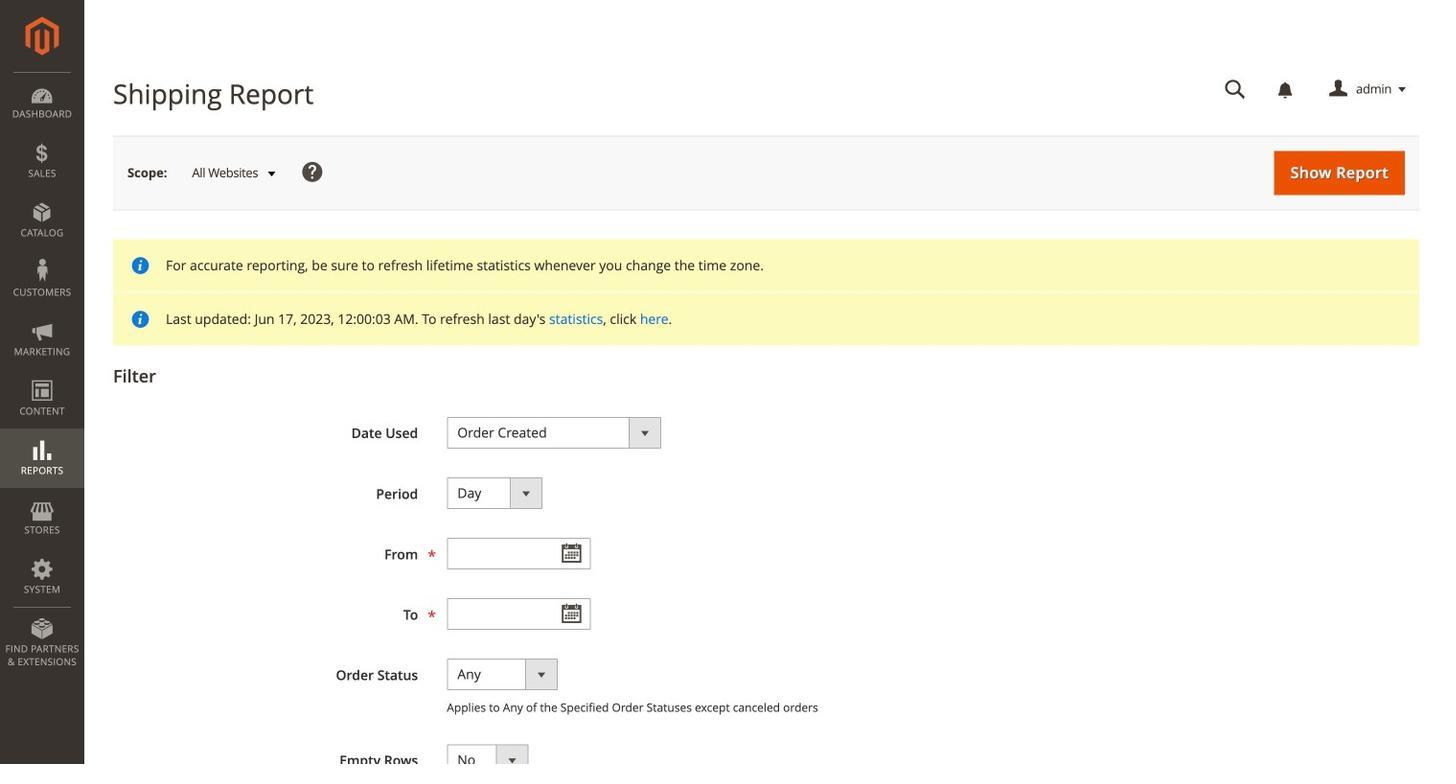 Task type: describe. For each thing, give the bounding box(es) containing it.
magento admin panel image
[[25, 16, 59, 56]]



Task type: locate. For each thing, give the bounding box(es) containing it.
menu bar
[[0, 72, 84, 678]]

None text field
[[1212, 73, 1260, 106], [447, 538, 591, 570], [1212, 73, 1260, 106], [447, 538, 591, 570]]

None text field
[[447, 598, 591, 630]]



